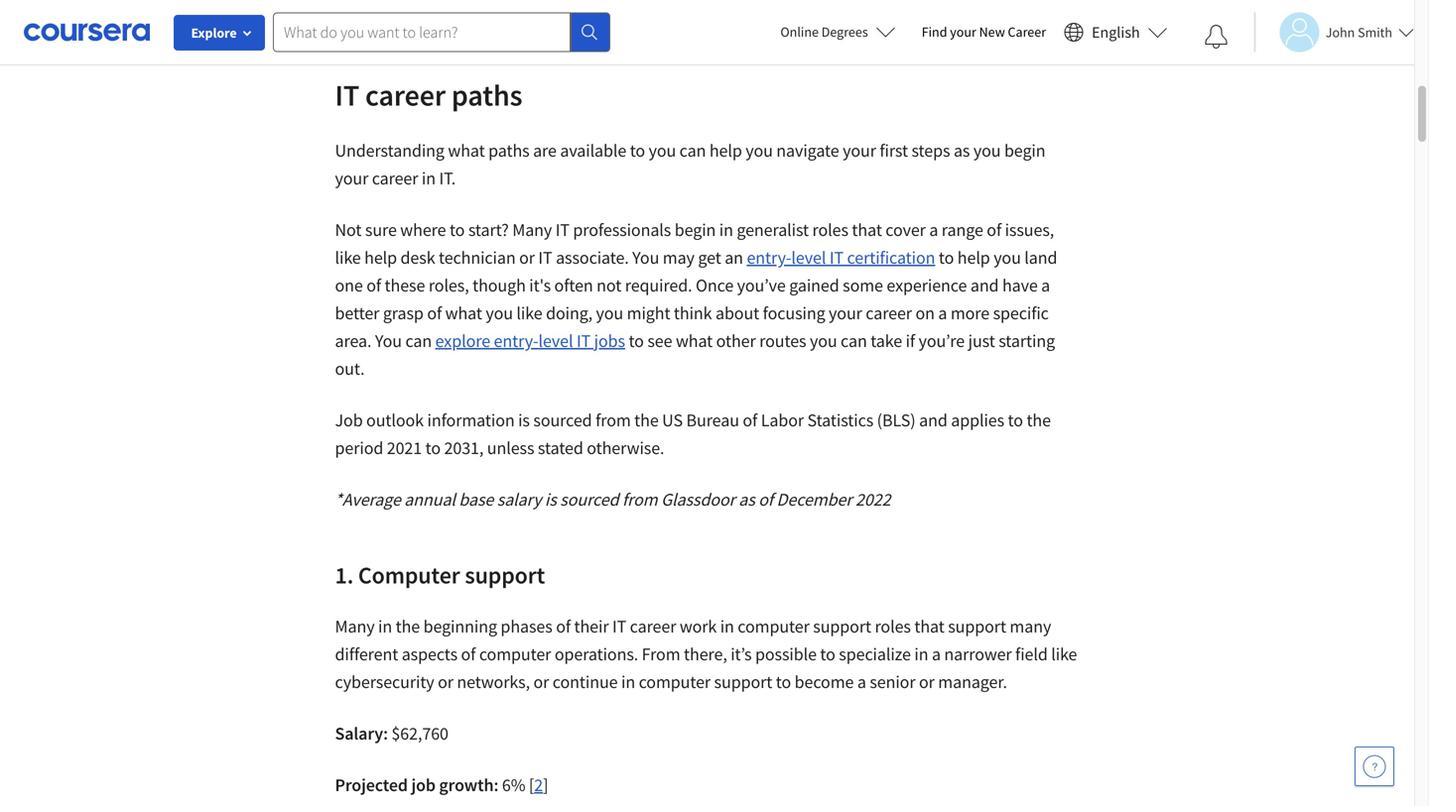 Task type: locate. For each thing, give the bounding box(es) containing it.
career
[[365, 76, 446, 114], [372, 167, 418, 190], [866, 302, 912, 325], [630, 616, 676, 638]]

paths for what
[[488, 139, 530, 162]]

routes
[[759, 330, 806, 352]]

job outlook information is sourced from the us bureau of labor statistics (bls) and applies to the period 2021 to 2031, unless stated otherwise.
[[335, 409, 1051, 460]]

is inside job outlook information is sourced from the us bureau of labor statistics (bls) and applies to the period 2021 to 2031, unless stated otherwise.
[[518, 409, 530, 432]]

1 horizontal spatial as
[[954, 139, 970, 162]]

computer down phases
[[479, 644, 551, 666]]

the left the us at left
[[634, 409, 659, 432]]

is up unless
[[518, 409, 530, 432]]

0 horizontal spatial help
[[364, 247, 397, 269]]

0 horizontal spatial entry-
[[494, 330, 538, 352]]

2 vertical spatial computer
[[639, 671, 711, 694]]

and right (bls)
[[919, 409, 948, 432]]

2 vertical spatial like
[[1051, 644, 1077, 666]]

0 horizontal spatial the
[[396, 616, 420, 638]]

entry- down generalist
[[747, 247, 791, 269]]

in left it.
[[422, 167, 436, 190]]

their
[[574, 616, 609, 638]]

degrees
[[822, 23, 868, 41]]

phases
[[501, 616, 552, 638]]

take
[[871, 330, 902, 352]]

0 horizontal spatial begin
[[675, 219, 716, 241]]

to inside to help you land one of these roles, though it's often not required. once you've gained some experience and have a better grasp of what you like doing, you might think about focusing your career on a more specific area. you can
[[939, 247, 954, 269]]

beginning
[[423, 616, 497, 638]]

roles inside "many in the beginning phases of their it career work in computer support roles that support many different aspects of computer operations. from there, it's possible to specialize in a narrower field like cybersecurity or networks, or continue in computer support to become a senior or manager."
[[875, 616, 911, 638]]

of down beginning
[[461, 644, 476, 666]]

can down grasp
[[405, 330, 432, 352]]

0 horizontal spatial is
[[518, 409, 530, 432]]

1 vertical spatial that
[[914, 616, 945, 638]]

can up not sure where to start? many it professionals begin in generalist roles that cover a range of issues, like help desk technician or it associate. you may get an
[[680, 139, 706, 162]]

a right on
[[938, 302, 947, 325]]

1 horizontal spatial begin
[[1004, 139, 1046, 162]]

many
[[512, 219, 552, 241], [335, 616, 375, 638]]

roles,
[[429, 274, 469, 297]]

or
[[519, 247, 535, 269], [438, 671, 453, 694], [533, 671, 549, 694], [919, 671, 935, 694]]

unless
[[487, 437, 534, 460]]

the up aspects
[[396, 616, 420, 638]]

glassdoor
[[661, 489, 735, 511]]

1 horizontal spatial level
[[791, 247, 826, 269]]

and
[[970, 274, 999, 297], [919, 409, 948, 432]]

online degrees button
[[765, 10, 912, 54]]

your down 'some'
[[829, 302, 862, 325]]

what up it.
[[448, 139, 485, 162]]

2 vertical spatial what
[[676, 330, 713, 352]]

what inside to see what other routes you can take if you're just starting out.
[[676, 330, 713, 352]]

2022
[[856, 489, 891, 511]]

you up required.
[[632, 247, 659, 269]]

career down the understanding
[[372, 167, 418, 190]]

your right 'find'
[[950, 23, 976, 41]]

an
[[725, 247, 743, 269]]

begin up get
[[675, 219, 716, 241]]

help down sure
[[364, 247, 397, 269]]

1 horizontal spatial is
[[545, 489, 557, 511]]

to inside understanding what paths are available to you can help you navigate your first steps as you begin your career in it.
[[630, 139, 645, 162]]

you inside to see what other routes you can take if you're just starting out.
[[810, 330, 837, 352]]

0 vertical spatial from
[[596, 409, 631, 432]]

0 vertical spatial is
[[518, 409, 530, 432]]

support up phases
[[465, 561, 545, 591]]

like up explore entry-level it jobs link
[[517, 302, 542, 325]]

as inside understanding what paths are available to you can help you navigate your first steps as you begin your career in it.
[[954, 139, 970, 162]]

to right available
[[630, 139, 645, 162]]

1 horizontal spatial can
[[680, 139, 706, 162]]

1 vertical spatial what
[[445, 302, 482, 325]]

from
[[642, 644, 680, 666]]

what
[[448, 139, 485, 162], [445, 302, 482, 325], [676, 330, 713, 352]]

to down range
[[939, 247, 954, 269]]

possible
[[755, 644, 817, 666]]

many right start?
[[512, 219, 552, 241]]

the right applies
[[1027, 409, 1051, 432]]

to left start?
[[450, 219, 465, 241]]

1 vertical spatial is
[[545, 489, 557, 511]]

sourced down the 'stated'
[[560, 489, 619, 511]]

is right salary
[[545, 489, 557, 511]]

it
[[335, 76, 359, 114], [555, 219, 570, 241], [538, 247, 552, 269], [830, 247, 844, 269], [577, 330, 591, 352], [612, 616, 626, 638]]

to down possible
[[776, 671, 791, 694]]

1 horizontal spatial many
[[512, 219, 552, 241]]

1 vertical spatial and
[[919, 409, 948, 432]]

you up jobs at left top
[[596, 302, 623, 325]]

it's
[[731, 644, 752, 666]]

0 vertical spatial many
[[512, 219, 552, 241]]

aspects
[[402, 644, 458, 666]]

0 horizontal spatial many
[[335, 616, 375, 638]]

sourced
[[533, 409, 592, 432], [560, 489, 619, 511]]

about
[[716, 302, 759, 325]]

to inside to see what other routes you can take if you're just starting out.
[[629, 330, 644, 352]]

smith
[[1358, 23, 1392, 41]]

range
[[942, 219, 983, 241]]

some
[[843, 274, 883, 297]]

senior
[[870, 671, 916, 694]]

what inside to help you land one of these roles, though it's often not required. once you've gained some experience and have a better grasp of what you like doing, you might think about focusing your career on a more specific area. you can
[[445, 302, 482, 325]]

computer down from
[[639, 671, 711, 694]]

help left navigate
[[709, 139, 742, 162]]

0 horizontal spatial you
[[375, 330, 402, 352]]

1 horizontal spatial that
[[914, 616, 945, 638]]

0 horizontal spatial roles
[[812, 219, 848, 241]]

1 vertical spatial as
[[739, 489, 755, 511]]

0 vertical spatial what
[[448, 139, 485, 162]]

in up an
[[719, 219, 733, 241]]

0 horizontal spatial computer
[[479, 644, 551, 666]]

become
[[795, 671, 854, 694]]

0 vertical spatial as
[[954, 139, 970, 162]]

your down the understanding
[[335, 167, 368, 190]]

0 horizontal spatial like
[[335, 247, 361, 269]]

projected
[[335, 775, 408, 797]]

might
[[627, 302, 670, 325]]

roles up entry-level it certification link
[[812, 219, 848, 241]]

1 vertical spatial paths
[[488, 139, 530, 162]]

in inside not sure where to start? many it professionals begin in generalist roles that cover a range of issues, like help desk technician or it associate. you may get an
[[719, 219, 733, 241]]

career
[[1008, 23, 1046, 41]]

roles inside not sure where to start? many it professionals begin in generalist roles that cover a range of issues, like help desk technician or it associate. you may get an
[[812, 219, 848, 241]]

like inside "many in the beginning phases of their it career work in computer support roles that support many different aspects of computer operations. from there, it's possible to specialize in a narrower field like cybersecurity or networks, or continue in computer support to become a senior or manager."
[[1051, 644, 1077, 666]]

2
[[534, 775, 543, 797]]

from down otherwise.
[[622, 489, 658, 511]]

you're
[[919, 330, 965, 352]]

None search field
[[273, 12, 610, 52]]

1 vertical spatial entry-
[[494, 330, 538, 352]]

field
[[1015, 644, 1048, 666]]

what up explore
[[445, 302, 482, 325]]

begin up issues,
[[1004, 139, 1046, 162]]

john
[[1326, 23, 1355, 41]]

of inside job outlook information is sourced from the us bureau of labor statistics (bls) and applies to the period 2021 to 2031, unless stated otherwise.
[[743, 409, 757, 432]]

$62,760
[[391, 723, 448, 745]]

sourced up the 'stated'
[[533, 409, 592, 432]]

1 horizontal spatial roles
[[875, 616, 911, 638]]

you inside to help you land one of these roles, though it's often not required. once you've gained some experience and have a better grasp of what you like doing, you might think about focusing your career on a more specific area. you can
[[375, 330, 402, 352]]

and up more
[[970, 274, 999, 297]]

these
[[385, 274, 425, 297]]

in down operations.
[[621, 671, 635, 694]]

computer up possible
[[738, 616, 810, 638]]

from inside job outlook information is sourced from the us bureau of labor statistics (bls) and applies to the period 2021 to 2031, unless stated otherwise.
[[596, 409, 631, 432]]

coursera image
[[24, 16, 150, 48]]

salary: $62,760
[[335, 723, 448, 745]]

1 vertical spatial like
[[517, 302, 542, 325]]

1 vertical spatial roles
[[875, 616, 911, 638]]

career inside to help you land one of these roles, though it's often not required. once you've gained some experience and have a better grasp of what you like doing, you might think about focusing your career on a more specific area. you can
[[866, 302, 912, 325]]

it inside "many in the beginning phases of their it career work in computer support roles that support many different aspects of computer operations. from there, it's possible to specialize in a narrower field like cybersecurity or networks, or continue in computer support to become a senior or manager."
[[612, 616, 626, 638]]

1 vertical spatial from
[[622, 489, 658, 511]]

1 horizontal spatial entry-
[[747, 247, 791, 269]]

steps
[[912, 139, 950, 162]]

as right glassdoor
[[739, 489, 755, 511]]

outlook
[[366, 409, 424, 432]]

the inside "many in the beginning phases of their it career work in computer support roles that support many different aspects of computer operations. from there, it's possible to specialize in a narrower field like cybersecurity or networks, or continue in computer support to become a senior or manager."
[[396, 616, 420, 638]]

1 horizontal spatial computer
[[639, 671, 711, 694]]

that up narrower
[[914, 616, 945, 638]]

to help you land one of these roles, though it's often not required. once you've gained some experience and have a better grasp of what you like doing, you might think about focusing your career on a more specific area. you can
[[335, 247, 1057, 352]]

of right range
[[987, 219, 1001, 241]]

0 vertical spatial you
[[632, 247, 659, 269]]

What do you want to learn? text field
[[273, 12, 571, 52]]

support up specialize
[[813, 616, 871, 638]]

once
[[696, 274, 734, 297]]

0 vertical spatial and
[[970, 274, 999, 297]]

1 vertical spatial you
[[375, 330, 402, 352]]

help inside to help you land one of these roles, though it's often not required. once you've gained some experience and have a better grasp of what you like doing, you might think about focusing your career on a more specific area. you can
[[958, 247, 990, 269]]

paths inside understanding what paths are available to you can help you navigate your first steps as you begin your career in it.
[[488, 139, 530, 162]]

entry- right explore
[[494, 330, 538, 352]]

2 horizontal spatial like
[[1051, 644, 1077, 666]]

a
[[929, 219, 938, 241], [1041, 274, 1050, 297], [938, 302, 947, 325], [932, 644, 941, 666], [857, 671, 866, 694]]

level up gained
[[791, 247, 826, 269]]

like down not
[[335, 247, 361, 269]]

as
[[954, 139, 970, 162], [739, 489, 755, 511]]

2 horizontal spatial computer
[[738, 616, 810, 638]]

associate.
[[556, 247, 629, 269]]

you down grasp
[[375, 330, 402, 352]]

a down specialize
[[857, 671, 866, 694]]

doing,
[[546, 302, 593, 325]]

0 horizontal spatial level
[[538, 330, 573, 352]]

just
[[968, 330, 995, 352]]

of left labor
[[743, 409, 757, 432]]

and inside to help you land one of these roles, though it's often not required. once you've gained some experience and have a better grasp of what you like doing, you might think about focusing your career on a more specific area. you can
[[970, 274, 999, 297]]

paths
[[451, 76, 522, 114], [488, 139, 530, 162]]

0 vertical spatial paths
[[451, 76, 522, 114]]

2 horizontal spatial help
[[958, 247, 990, 269]]

begin inside not sure where to start? many it professionals begin in generalist roles that cover a range of issues, like help desk technician or it associate. you may get an
[[675, 219, 716, 241]]

1 horizontal spatial and
[[970, 274, 999, 297]]

0 vertical spatial roles
[[812, 219, 848, 241]]

help down range
[[958, 247, 990, 269]]

2 link
[[534, 775, 543, 797]]

1 horizontal spatial like
[[517, 302, 542, 325]]

period
[[335, 437, 383, 460]]

professionals
[[573, 219, 671, 241]]

that inside "many in the beginning phases of their it career work in computer support roles that support many different aspects of computer operations. from there, it's possible to specialize in a narrower field like cybersecurity or networks, or continue in computer support to become a senior or manager."
[[914, 616, 945, 638]]

like right field
[[1051, 644, 1077, 666]]

from up otherwise.
[[596, 409, 631, 432]]

you down focusing
[[810, 330, 837, 352]]

1 horizontal spatial you
[[632, 247, 659, 269]]

career inside "many in the beginning phases of their it career work in computer support roles that support many different aspects of computer operations. from there, it's possible to specialize in a narrower field like cybersecurity or networks, or continue in computer support to become a senior or manager."
[[630, 616, 676, 638]]

or right senior
[[919, 671, 935, 694]]

can
[[680, 139, 706, 162], [405, 330, 432, 352], [841, 330, 867, 352]]

in right 'work'
[[720, 616, 734, 638]]

it.
[[439, 167, 456, 190]]

that up certification
[[852, 219, 882, 241]]

can inside understanding what paths are available to you can help you navigate your first steps as you begin your career in it.
[[680, 139, 706, 162]]

career inside understanding what paths are available to you can help you navigate your first steps as you begin your career in it.
[[372, 167, 418, 190]]

it right their
[[612, 616, 626, 638]]

explore
[[191, 24, 237, 42]]

0 vertical spatial computer
[[738, 616, 810, 638]]

career up take
[[866, 302, 912, 325]]

0 horizontal spatial as
[[739, 489, 755, 511]]

it left jobs at left top
[[577, 330, 591, 352]]

a right cover
[[929, 219, 938, 241]]

can left take
[[841, 330, 867, 352]]

0 horizontal spatial and
[[919, 409, 948, 432]]

roles up specialize
[[875, 616, 911, 638]]

to right '2021'
[[425, 437, 441, 460]]

to left see
[[629, 330, 644, 352]]

from
[[596, 409, 631, 432], [622, 489, 658, 511]]

operations.
[[555, 644, 638, 666]]

often
[[554, 274, 593, 297]]

continue
[[553, 671, 618, 694]]

1 vertical spatial many
[[335, 616, 375, 638]]

0 vertical spatial begin
[[1004, 139, 1046, 162]]

you
[[649, 139, 676, 162], [746, 139, 773, 162], [973, 139, 1001, 162], [994, 247, 1021, 269], [486, 302, 513, 325], [596, 302, 623, 325], [810, 330, 837, 352]]

0 vertical spatial that
[[852, 219, 882, 241]]

level
[[791, 247, 826, 269], [538, 330, 573, 352]]

1 vertical spatial begin
[[675, 219, 716, 241]]

1 vertical spatial level
[[538, 330, 573, 352]]

0 vertical spatial like
[[335, 247, 361, 269]]

one
[[335, 274, 363, 297]]

growth:
[[439, 775, 499, 797]]

many up different
[[335, 616, 375, 638]]

of
[[987, 219, 1001, 241], [366, 274, 381, 297], [427, 302, 442, 325], [743, 409, 757, 432], [758, 489, 773, 511], [556, 616, 571, 638], [461, 644, 476, 666]]

find your new career
[[922, 23, 1046, 41]]

can inside to help you land one of these roles, though it's often not required. once you've gained some experience and have a better grasp of what you like doing, you might think about focusing your career on a more specific area. you can
[[405, 330, 432, 352]]

as right steps
[[954, 139, 970, 162]]

0 horizontal spatial that
[[852, 219, 882, 241]]

paths left are at the left
[[488, 139, 530, 162]]

0 horizontal spatial can
[[405, 330, 432, 352]]

1 horizontal spatial help
[[709, 139, 742, 162]]

career up from
[[630, 616, 676, 638]]

level down doing,
[[538, 330, 573, 352]]

0 vertical spatial sourced
[[533, 409, 592, 432]]

specific
[[993, 302, 1049, 325]]

paths down the what do you want to learn? text field
[[451, 76, 522, 114]]

what down think
[[676, 330, 713, 352]]

a right have
[[1041, 274, 1050, 297]]

of right grasp
[[427, 302, 442, 325]]

or up it's
[[519, 247, 535, 269]]

otherwise.
[[587, 437, 664, 460]]

2 horizontal spatial can
[[841, 330, 867, 352]]

focusing
[[763, 302, 825, 325]]



Task type: describe. For each thing, give the bounding box(es) containing it.
*average
[[335, 489, 401, 511]]

explore button
[[174, 15, 265, 51]]

a inside not sure where to start? many it professionals begin in generalist roles that cover a range of issues, like help desk technician or it associate. you may get an
[[929, 219, 938, 241]]

may
[[663, 247, 695, 269]]

it up gained
[[830, 247, 844, 269]]

many inside not sure where to start? many it professionals begin in generalist roles that cover a range of issues, like help desk technician or it associate. you may get an
[[512, 219, 552, 241]]

english button
[[1056, 0, 1176, 65]]

many
[[1010, 616, 1051, 638]]

to inside not sure where to start? many it professionals begin in generalist roles that cover a range of issues, like help desk technician or it associate. you may get an
[[450, 219, 465, 241]]

narrower
[[944, 644, 1012, 666]]

not
[[597, 274, 622, 297]]

[
[[529, 775, 534, 797]]

of inside not sure where to start? many it professionals begin in generalist roles that cover a range of issues, like help desk technician or it associate. you may get an
[[987, 219, 1001, 241]]

us
[[662, 409, 683, 432]]

where
[[400, 219, 446, 241]]

you right steps
[[973, 139, 1001, 162]]

required.
[[625, 274, 692, 297]]

many in the beginning phases of their it career work in computer support roles that support many different aspects of computer operations. from there, it's possible to specialize in a narrower field like cybersecurity or networks, or continue in computer support to become a senior or manager.
[[335, 616, 1077, 694]]

entry-level it certification
[[747, 247, 935, 269]]

in up senior
[[914, 644, 928, 666]]

job
[[335, 409, 363, 432]]

like inside not sure where to start? many it professionals begin in generalist roles that cover a range of issues, like help desk technician or it associate. you may get an
[[335, 247, 361, 269]]

area.
[[335, 330, 372, 352]]

new
[[979, 23, 1005, 41]]

cover
[[886, 219, 926, 241]]

you right available
[[649, 139, 676, 162]]

sourced inside job outlook information is sourced from the us bureau of labor statistics (bls) and applies to the period 2021 to 2031, unless stated otherwise.
[[533, 409, 592, 432]]

stated
[[538, 437, 583, 460]]

many inside "many in the beginning phases of their it career work in computer support roles that support many different aspects of computer operations. from there, it's possible to specialize in a narrower field like cybersecurity or networks, or continue in computer support to become a senior or manager."
[[335, 616, 375, 638]]

desk
[[400, 247, 435, 269]]

are
[[533, 139, 557, 162]]

in up different
[[378, 616, 392, 638]]

you up have
[[994, 247, 1021, 269]]

think
[[674, 302, 712, 325]]

help inside understanding what paths are available to you can help you navigate your first steps as you begin your career in it.
[[709, 139, 742, 162]]

career up the understanding
[[365, 76, 446, 114]]

though
[[472, 274, 526, 297]]

see
[[647, 330, 672, 352]]

explore
[[435, 330, 490, 352]]

can inside to see what other routes you can take if you're just starting out.
[[841, 330, 867, 352]]

support up narrower
[[948, 616, 1006, 638]]

understanding
[[335, 139, 445, 162]]

job
[[411, 775, 436, 797]]

like inside to help you land one of these roles, though it's often not required. once you've gained some experience and have a better grasp of what you like doing, you might think about focusing your career on a more specific area. you can
[[517, 302, 542, 325]]

to right applies
[[1008, 409, 1023, 432]]

john smith button
[[1254, 12, 1414, 52]]

]
[[543, 775, 548, 797]]

(bls)
[[877, 409, 916, 432]]

technician
[[439, 247, 516, 269]]

english
[[1092, 22, 1140, 42]]

to up become on the bottom
[[820, 644, 835, 666]]

1 vertical spatial computer
[[479, 644, 551, 666]]

*average annual base salary is sourced from glassdoor as of december 2022
[[335, 489, 891, 511]]

better
[[335, 302, 379, 325]]

salary:
[[335, 723, 388, 745]]

find
[[922, 23, 947, 41]]

of left their
[[556, 616, 571, 638]]

networks,
[[457, 671, 530, 694]]

and inside job outlook information is sourced from the us bureau of labor statistics (bls) and applies to the period 2021 to 2031, unless stated otherwise.
[[919, 409, 948, 432]]

annual
[[404, 489, 455, 511]]

statistics
[[807, 409, 874, 432]]

show notifications image
[[1205, 25, 1228, 49]]

sure
[[365, 219, 397, 241]]

of right one
[[366, 274, 381, 297]]

base
[[459, 489, 494, 511]]

0 vertical spatial entry-
[[747, 247, 791, 269]]

your inside to help you land one of these roles, though it's often not required. once you've gained some experience and have a better grasp of what you like doing, you might think about focusing your career on a more specific area. you can
[[829, 302, 862, 325]]

specialize
[[839, 644, 911, 666]]

paths for career
[[451, 76, 522, 114]]

it career paths
[[335, 76, 522, 114]]

in inside understanding what paths are available to you can help you navigate your first steps as you begin your career in it.
[[422, 167, 436, 190]]

2 horizontal spatial the
[[1027, 409, 1051, 432]]

you've
[[737, 274, 786, 297]]

online
[[780, 23, 819, 41]]

if
[[906, 330, 915, 352]]

or inside not sure where to start? many it professionals begin in generalist roles that cover a range of issues, like help desk technician or it associate. you may get an
[[519, 247, 535, 269]]

begin inside understanding what paths are available to you can help you navigate your first steps as you begin your career in it.
[[1004, 139, 1046, 162]]

on
[[915, 302, 935, 325]]

have
[[1002, 274, 1038, 297]]

1 horizontal spatial the
[[634, 409, 659, 432]]

explore entry-level it jobs link
[[435, 330, 625, 352]]

it up the understanding
[[335, 76, 359, 114]]

certification
[[847, 247, 935, 269]]

out.
[[335, 358, 365, 380]]

6%
[[502, 775, 525, 797]]

or left continue
[[533, 671, 549, 694]]

of left december
[[758, 489, 773, 511]]

get
[[698, 247, 721, 269]]

issues,
[[1005, 219, 1054, 241]]

john smith
[[1326, 23, 1392, 41]]

1.
[[335, 561, 354, 591]]

1 vertical spatial sourced
[[560, 489, 619, 511]]

available
[[560, 139, 626, 162]]

cybersecurity
[[335, 671, 434, 694]]

that inside not sure where to start? many it professionals begin in generalist roles that cover a range of issues, like help desk technician or it associate. you may get an
[[852, 219, 882, 241]]

it up it's
[[538, 247, 552, 269]]

it's
[[529, 274, 551, 297]]

0 vertical spatial level
[[791, 247, 826, 269]]

starting
[[999, 330, 1055, 352]]

your left first
[[843, 139, 876, 162]]

projected job growth: 6%  [ 2 ]
[[335, 775, 548, 797]]

help center image
[[1363, 755, 1386, 779]]

what inside understanding what paths are available to you can help you navigate your first steps as you begin your career in it.
[[448, 139, 485, 162]]

gained
[[789, 274, 839, 297]]

it up associate. in the left of the page
[[555, 219, 570, 241]]

help inside not sure where to start? many it professionals begin in generalist roles that cover a range of issues, like help desk technician or it associate. you may get an
[[364, 247, 397, 269]]

a left narrower
[[932, 644, 941, 666]]

december
[[777, 489, 852, 511]]

to see what other routes you can take if you're just starting out.
[[335, 330, 1055, 380]]

applies
[[951, 409, 1004, 432]]

manager.
[[938, 671, 1007, 694]]

salary
[[497, 489, 541, 511]]

you inside not sure where to start? many it professionals begin in generalist roles that cover a range of issues, like help desk technician or it associate. you may get an
[[632, 247, 659, 269]]

online degrees
[[780, 23, 868, 41]]

you down though
[[486, 302, 513, 325]]

you left navigate
[[746, 139, 773, 162]]

start?
[[468, 219, 509, 241]]

more
[[951, 302, 990, 325]]

support down the it's
[[714, 671, 772, 694]]

or down aspects
[[438, 671, 453, 694]]

navigate
[[776, 139, 839, 162]]



Task type: vqa. For each thing, say whether or not it's contained in the screenshot.
name:
no



